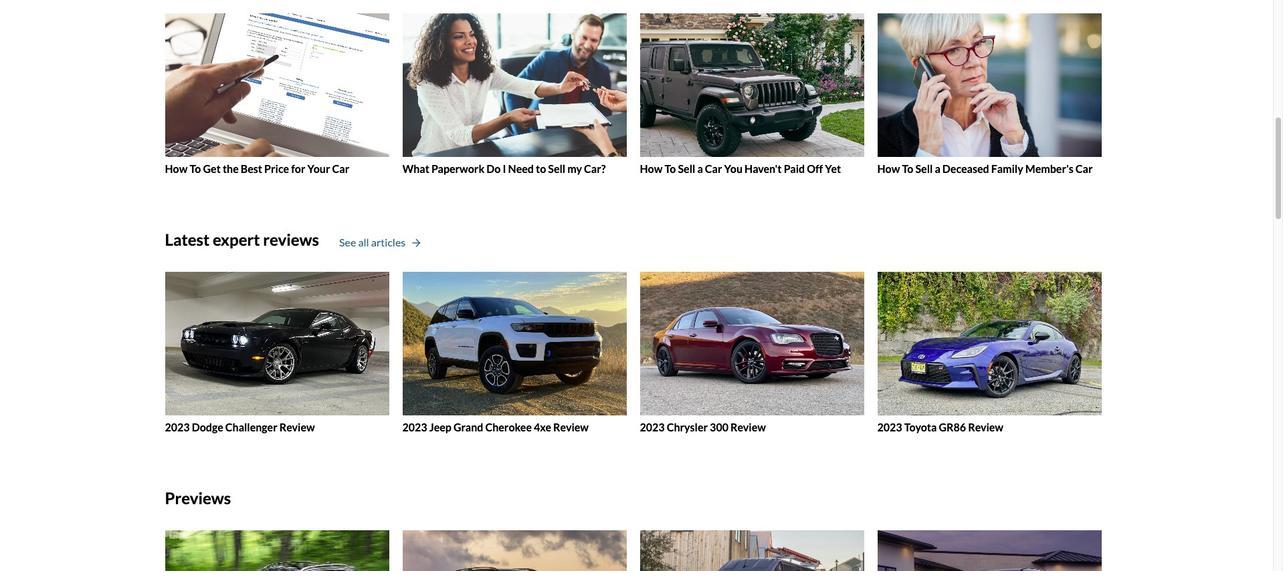 Task type: locate. For each thing, give the bounding box(es) containing it.
review right gr86
[[968, 421, 1003, 434]]

reviews
[[263, 230, 319, 250]]

1 car from the left
[[332, 162, 349, 175]]

gr86
[[939, 421, 966, 434]]

a left you
[[697, 162, 703, 175]]

what
[[402, 162, 429, 175]]

see all articles
[[339, 236, 406, 249]]

1 horizontal spatial to
[[665, 162, 676, 175]]

car right your
[[332, 162, 349, 175]]

2 horizontal spatial to
[[902, 162, 913, 175]]

2024 toyota highlander hybrid preview image
[[877, 531, 1101, 572]]

0 horizontal spatial sell
[[548, 162, 565, 175]]

2023 for 2023 toyota gr86 review
[[877, 421, 902, 434]]

2 horizontal spatial how
[[877, 162, 900, 175]]

0 horizontal spatial how
[[165, 162, 188, 175]]

how
[[165, 162, 188, 175], [640, 162, 663, 175], [877, 162, 900, 175]]

1 horizontal spatial a
[[935, 162, 940, 175]]

review inside 2023 toyota gr86 review link
[[968, 421, 1003, 434]]

sell left you
[[678, 162, 695, 175]]

2 2023 from the left
[[402, 421, 427, 434]]

2023 left jeep
[[402, 421, 427, 434]]

you
[[724, 162, 743, 175]]

to for how to get the best price for your car
[[190, 162, 201, 175]]

my
[[567, 162, 582, 175]]

sell
[[548, 162, 565, 175], [678, 162, 695, 175], [915, 162, 933, 175]]

2 horizontal spatial sell
[[915, 162, 933, 175]]

a left the deceased
[[935, 162, 940, 175]]

2 a from the left
[[935, 162, 940, 175]]

2023 jeep grand cherokee 4xe review
[[402, 421, 589, 434]]

how for how to get the best price for your car
[[165, 162, 188, 175]]

see
[[339, 236, 356, 249]]

review inside 2023 jeep grand cherokee 4xe review link
[[553, 421, 589, 434]]

2 to from the left
[[665, 162, 676, 175]]

a for car
[[697, 162, 703, 175]]

how to sell a deceased family member's car image
[[877, 13, 1101, 157]]

review right the challenger
[[279, 421, 315, 434]]

deceased
[[942, 162, 989, 175]]

how to sell a car you haven't paid off yet link
[[640, 13, 864, 175]]

review
[[279, 421, 315, 434], [553, 421, 589, 434], [731, 421, 766, 434], [968, 421, 1003, 434]]

4 2023 from the left
[[877, 421, 902, 434]]

0 horizontal spatial car
[[332, 162, 349, 175]]

how right yet
[[877, 162, 900, 175]]

to
[[190, 162, 201, 175], [665, 162, 676, 175], [902, 162, 913, 175]]

a for deceased
[[935, 162, 940, 175]]

car
[[332, 162, 349, 175], [705, 162, 722, 175], [1076, 162, 1093, 175]]

2023 for 2023 jeep grand cherokee 4xe review
[[402, 421, 427, 434]]

1 to from the left
[[190, 162, 201, 175]]

2 horizontal spatial car
[[1076, 162, 1093, 175]]

0 horizontal spatial a
[[697, 162, 703, 175]]

to left you
[[665, 162, 676, 175]]

how to sell a car you haven't paid off yet image
[[640, 13, 864, 157]]

car?
[[584, 162, 606, 175]]

what paperwork do i need to sell my car? image
[[402, 13, 626, 157]]

review right the 4xe
[[553, 421, 589, 434]]

1 review from the left
[[279, 421, 315, 434]]

2 sell from the left
[[678, 162, 695, 175]]

2023 dodge challenger review link
[[165, 272, 389, 434]]

2023 dodge challenger review
[[165, 421, 315, 434]]

2023 left dodge
[[165, 421, 190, 434]]

2023 left chrysler
[[640, 421, 665, 434]]

sell right to
[[548, 162, 565, 175]]

sell left the deceased
[[915, 162, 933, 175]]

1 sell from the left
[[548, 162, 565, 175]]

2 review from the left
[[553, 421, 589, 434]]

2023 toyota gr86 review link
[[877, 272, 1101, 434]]

1 how from the left
[[165, 162, 188, 175]]

dodge
[[192, 421, 223, 434]]

2024 ram promaster preview image
[[640, 531, 864, 572]]

a
[[697, 162, 703, 175], [935, 162, 940, 175]]

review right '300' at the bottom right
[[731, 421, 766, 434]]

car right 'member's'
[[1076, 162, 1093, 175]]

1 2023 from the left
[[165, 421, 190, 434]]

3 2023 from the left
[[640, 421, 665, 434]]

2023 left toyota
[[877, 421, 902, 434]]

1 horizontal spatial car
[[705, 162, 722, 175]]

3 review from the left
[[731, 421, 766, 434]]

4 review from the left
[[968, 421, 1003, 434]]

1 a from the left
[[697, 162, 703, 175]]

review inside 2023 dodge challenger review link
[[279, 421, 315, 434]]

to left the deceased
[[902, 162, 913, 175]]

how right car?
[[640, 162, 663, 175]]

how left get
[[165, 162, 188, 175]]

review inside 2023 chrysler 300 review link
[[731, 421, 766, 434]]

1 horizontal spatial how
[[640, 162, 663, 175]]

how for how to sell a deceased family member's car
[[877, 162, 900, 175]]

latest expert reviews
[[165, 230, 319, 250]]

4xe
[[534, 421, 551, 434]]

off
[[807, 162, 823, 175]]

3 how from the left
[[877, 162, 900, 175]]

0 horizontal spatial to
[[190, 162, 201, 175]]

1 horizontal spatial sell
[[678, 162, 695, 175]]

3 to from the left
[[902, 162, 913, 175]]

paid
[[784, 162, 805, 175]]

cherokee
[[485, 421, 532, 434]]

3 sell from the left
[[915, 162, 933, 175]]

get
[[203, 162, 221, 175]]

how to sell a deceased family member's car
[[877, 162, 1093, 175]]

2023 toyota gr86 review
[[877, 421, 1003, 434]]

to left get
[[190, 162, 201, 175]]

how to sell a deceased family member's car link
[[877, 13, 1101, 175]]

2023
[[165, 421, 190, 434], [402, 421, 427, 434], [640, 421, 665, 434], [877, 421, 902, 434]]

chrysler
[[667, 421, 708, 434]]

review for 2023 chrysler 300 review
[[731, 421, 766, 434]]

do
[[487, 162, 501, 175]]

toyota
[[904, 421, 937, 434]]

car left you
[[705, 162, 722, 175]]

2 how from the left
[[640, 162, 663, 175]]



Task type: describe. For each thing, give the bounding box(es) containing it.
haven't
[[745, 162, 782, 175]]

2023 for 2023 dodge challenger review
[[165, 421, 190, 434]]

what paperwork do i need to sell my car? link
[[402, 13, 626, 175]]

2023 for 2023 chrysler 300 review
[[640, 421, 665, 434]]

300
[[710, 421, 728, 434]]

see all articles link
[[339, 235, 420, 251]]

challenger
[[225, 421, 277, 434]]

to for how to sell a deceased family member's car
[[902, 162, 913, 175]]

to
[[536, 162, 546, 175]]

2023 dodge challenger review image
[[165, 272, 389, 416]]

2023 jeep grand cherokee 4xe review link
[[402, 272, 626, 434]]

what paperwork do i need to sell my car?
[[402, 162, 606, 175]]

need
[[508, 162, 534, 175]]

jeep
[[429, 421, 451, 434]]

2024 audi a6 allroad preview image
[[165, 531, 389, 572]]

2024 kia sportage image
[[402, 531, 626, 572]]

2023 chrysler 300 review image
[[640, 272, 864, 416]]

2023 chrysler 300 review
[[640, 421, 766, 434]]

2023 toyota gr86 review image
[[877, 272, 1101, 416]]

paperwork
[[431, 162, 484, 175]]

best
[[241, 162, 262, 175]]

2 car from the left
[[705, 162, 722, 175]]

all
[[358, 236, 369, 249]]

yet
[[825, 162, 841, 175]]

sell for how to sell a deceased family member's car
[[915, 162, 933, 175]]

i
[[503, 162, 506, 175]]

your
[[307, 162, 330, 175]]

how to get the best price for your car
[[165, 162, 349, 175]]

review for 2023 toyota gr86 review
[[968, 421, 1003, 434]]

sell for how to sell a car you haven't paid off yet
[[678, 162, 695, 175]]

family
[[991, 162, 1023, 175]]

the
[[223, 162, 239, 175]]

previews
[[165, 489, 231, 509]]

to for how to sell a car you haven't paid off yet
[[665, 162, 676, 175]]

arrow right image
[[412, 239, 420, 248]]

articles
[[371, 236, 406, 249]]

2023 jeep grand cherokee 4xe review image
[[402, 272, 626, 416]]

how for how to sell a car you haven't paid off yet
[[640, 162, 663, 175]]

2023 chrysler 300 review link
[[640, 272, 864, 434]]

how to get the best price for your car link
[[165, 13, 389, 175]]

for
[[291, 162, 305, 175]]

review for 2023 dodge challenger review
[[279, 421, 315, 434]]

grand
[[454, 421, 483, 434]]

latest
[[165, 230, 210, 250]]

3 car from the left
[[1076, 162, 1093, 175]]

how to get the best price for your car image
[[165, 13, 389, 157]]

price
[[264, 162, 289, 175]]

expert
[[213, 230, 260, 250]]

member's
[[1025, 162, 1074, 175]]

how to sell a car you haven't paid off yet
[[640, 162, 841, 175]]



Task type: vqa. For each thing, say whether or not it's contained in the screenshot.
Family
yes



